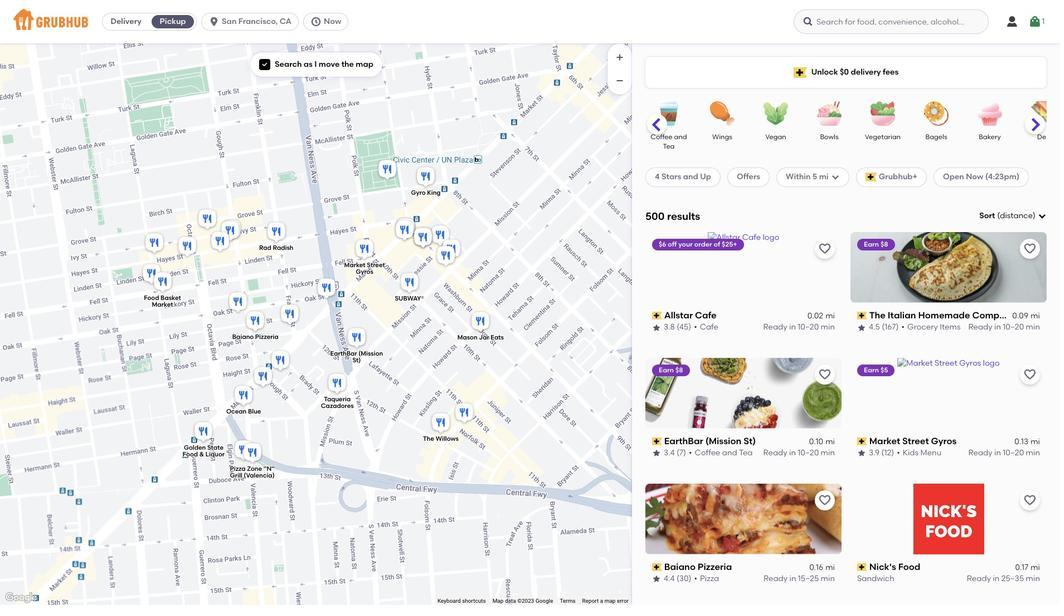 Task type: locate. For each thing, give the bounding box(es) containing it.
the willows image
[[430, 412, 452, 436]]

mi right 0.17
[[1031, 563, 1040, 573]]

star icon image for allstar cafe
[[652, 324, 661, 332]]

$6 off your order of $25+
[[659, 241, 737, 248]]

cafe down allstar cafe
[[700, 323, 718, 332]]

earthbar
[[330, 350, 357, 357], [664, 436, 703, 447]]

earn for the
[[864, 241, 879, 248]]

golden state food & liquor image
[[192, 421, 215, 445]]

rad radish image
[[265, 220, 288, 245]]

0 horizontal spatial the
[[423, 436, 434, 443]]

now right open
[[966, 172, 983, 182]]

food left &
[[183, 451, 198, 459]]

0 vertical spatial baiano pizzeria
[[232, 334, 279, 341]]

1 vertical spatial pizzeria
[[698, 562, 732, 573]]

taqueria cazadores ocean blue
[[226, 396, 354, 416]]

0 horizontal spatial baiano pizzeria
[[232, 334, 279, 341]]

save this restaurant image
[[1023, 242, 1037, 256], [818, 368, 832, 382], [818, 494, 832, 507]]

coffee down coffee and tea image on the right
[[651, 133, 673, 141]]

save this restaurant image
[[818, 242, 832, 256], [1023, 368, 1037, 382], [1023, 494, 1037, 507]]

1 horizontal spatial st)
[[744, 436, 756, 447]]

• kids menu
[[897, 449, 941, 458]]

cafe
[[695, 310, 717, 321], [700, 323, 718, 332]]

grubhub plus flag logo image left 'grubhub+'
[[865, 173, 877, 182]]

ready in 10–20 min down 0.02
[[763, 323, 835, 332]]

map right the
[[356, 60, 373, 69]]

10–20 down 0.10
[[798, 449, 819, 458]]

• down 'italian'
[[901, 323, 905, 332]]

• right the (45) on the right of the page
[[694, 323, 697, 332]]

0 horizontal spatial earthbar
[[330, 350, 357, 357]]

eats
[[491, 334, 504, 341]]

0 horizontal spatial tea
[[663, 143, 675, 151]]

1 horizontal spatial market street gyros
[[869, 436, 957, 447]]

None field
[[979, 211, 1047, 222]]

0 vertical spatial save this restaurant image
[[818, 242, 832, 256]]

1 vertical spatial baiano
[[664, 562, 696, 573]]

mason
[[457, 334, 477, 341]]

subscription pass image up sandwich
[[857, 564, 867, 572]]

1 vertical spatial market
[[152, 301, 173, 308]]

0 horizontal spatial st)
[[352, 357, 361, 364]]

the inside the willows golden state food & liquor pizza zone ''n'' grill (valencia)
[[423, 436, 434, 443]]

0 vertical spatial grubhub plus flag logo image
[[793, 67, 807, 78]]

the for italian
[[869, 310, 886, 321]]

0 vertical spatial pizza
[[230, 466, 246, 473]]

data
[[505, 599, 516, 605]]

a
[[600, 599, 603, 605]]

• for italian
[[901, 323, 905, 332]]

coffee and tea
[[651, 133, 687, 151]]

star icon image for market street gyros
[[857, 449, 866, 458]]

mi right 0.09
[[1031, 312, 1040, 321]]

order
[[694, 241, 712, 248]]

gyro king
[[411, 189, 441, 196]]

3.8 (45)
[[664, 323, 691, 332]]

food left basket on the top left
[[144, 295, 159, 302]]

0 horizontal spatial earn $8
[[659, 367, 683, 374]]

san francisco, ca
[[222, 17, 292, 26]]

10–20 for market street gyros
[[1003, 449, 1024, 458]]

food right nick's
[[898, 562, 920, 573]]

0 horizontal spatial $8
[[675, 367, 683, 374]]

mason jar eats image
[[469, 310, 492, 335]]

min down 0.17 mi
[[1026, 575, 1040, 584]]

vegan
[[765, 133, 786, 141]]

mi right 0.10
[[826, 437, 835, 447]]

earn
[[864, 241, 879, 248], [659, 367, 674, 374], [864, 367, 879, 374]]

svg image inside san francisco, ca button
[[209, 16, 220, 27]]

report a map error link
[[582, 599, 629, 605]]

map data ©2023 google
[[492, 599, 553, 605]]

pizzeria up • pizza
[[698, 562, 732, 573]]

pizzeria
[[255, 334, 279, 341], [698, 562, 732, 573]]

min down 0.10 mi
[[821, 449, 835, 458]]

coffee inside coffee and tea
[[651, 133, 673, 141]]

0 horizontal spatial street
[[367, 262, 385, 269]]

star icon image left "4.5"
[[857, 324, 866, 332]]

4.5 (167)
[[869, 323, 899, 332]]

0 horizontal spatial (mission
[[358, 350, 383, 357]]

grubhub plus flag logo image
[[793, 67, 807, 78], [865, 173, 877, 182]]

ready in 10–20 min down 0.10
[[763, 449, 835, 458]]

svg image for search as i move the map
[[261, 61, 268, 68]]

double decker - new image
[[196, 208, 218, 232]]

0 vertical spatial coffee
[[651, 133, 673, 141]]

earn $8 for earthbar
[[659, 367, 683, 374]]

25–35
[[1001, 575, 1024, 584]]

3.4
[[664, 449, 675, 458]]

baiano
[[232, 334, 254, 341], [664, 562, 696, 573]]

0 vertical spatial tea
[[663, 143, 675, 151]]

subscription pass image for baiano pizzeria
[[652, 564, 662, 572]]

0 horizontal spatial coffee
[[651, 133, 673, 141]]

0 vertical spatial cafe
[[695, 310, 717, 321]]

1 horizontal spatial earthbar
[[664, 436, 703, 447]]

min down 0.13 mi
[[1026, 449, 1040, 458]]

mi for nick's food
[[1031, 563, 1040, 573]]

menya kanemaru, golden ramen image
[[232, 439, 255, 463]]

1 vertical spatial food
[[183, 451, 198, 459]]

1 horizontal spatial the
[[869, 310, 886, 321]]

1 horizontal spatial food
[[183, 451, 198, 459]]

1 horizontal spatial earn $8
[[864, 241, 888, 248]]

market street gyros up the "kids"
[[869, 436, 957, 447]]

svg image
[[209, 16, 220, 27], [310, 16, 322, 27], [803, 16, 814, 27], [261, 61, 268, 68]]

mi right 0.02
[[826, 312, 835, 321]]

(30)
[[677, 575, 691, 584]]

0 horizontal spatial map
[[356, 60, 373, 69]]

• for pizzeria
[[694, 575, 697, 584]]

10–20 down 0.02
[[798, 323, 819, 332]]

svg image left search
[[261, 61, 268, 68]]

grubhub plus flag logo image for grubhub+
[[865, 173, 877, 182]]

1
[[1042, 17, 1045, 26]]

baiano up 4.4 (30)
[[664, 562, 696, 573]]

homemade
[[918, 310, 970, 321]]

the up "4.5"
[[869, 310, 886, 321]]

0 vertical spatial earthbar
[[330, 350, 357, 357]]

and right the (7)
[[722, 449, 737, 458]]

now
[[324, 17, 341, 26], [966, 172, 983, 182]]

allstar cafe image
[[315, 277, 338, 301]]

2 horizontal spatial food
[[898, 562, 920, 573]]

(mission
[[358, 350, 383, 357], [705, 436, 741, 447]]

delivery button
[[103, 13, 149, 31]]

vegetarian
[[865, 133, 901, 141]]

earn $8
[[864, 241, 888, 248], [659, 367, 683, 374]]

of
[[714, 241, 720, 248]]

ready for nick's food
[[967, 575, 991, 584]]

0 horizontal spatial earthbar (mission st)
[[330, 350, 383, 364]]

gyros up menu
[[931, 436, 957, 447]]

1 vertical spatial cafe
[[700, 323, 718, 332]]

poke bar image
[[393, 219, 416, 243]]

1 horizontal spatial now
[[966, 172, 983, 182]]

earthbar up taqueria cazadores image
[[330, 350, 357, 357]]

namu stonepot image
[[429, 224, 451, 248]]

1 horizontal spatial grubhub plus flag logo image
[[865, 173, 877, 182]]

0.02
[[807, 312, 823, 321]]

mi right 0.16
[[826, 563, 835, 573]]

ready in 10–20 min for market street gyros
[[968, 449, 1040, 458]]

10–20 for the italian homemade company
[[1003, 323, 1024, 332]]

star icon image left 4.4
[[652, 575, 661, 584]]

star icon image left 3.9
[[857, 449, 866, 458]]

st) inside map region
[[352, 357, 361, 364]]

ready in 10–20 min down 0.13
[[968, 449, 1040, 458]]

0 vertical spatial food
[[144, 295, 159, 302]]

pickup button
[[149, 13, 196, 31]]

1 horizontal spatial earthbar (mission st)
[[664, 436, 756, 447]]

shortcuts
[[462, 599, 486, 605]]

(167)
[[882, 323, 899, 332]]

all star cafe image
[[435, 244, 457, 269]]

willows
[[436, 436, 459, 443]]

• right the (7)
[[689, 449, 692, 458]]

earthbar inside earthbar (mission st)
[[330, 350, 357, 357]]

0 vertical spatial street
[[367, 262, 385, 269]]

0.17 mi
[[1015, 563, 1040, 573]]

the left willows
[[423, 436, 434, 443]]

star icon image for baiano pizzeria
[[652, 575, 661, 584]]

save this restaurant button for allstar cafe
[[815, 239, 835, 259]]

0 vertical spatial st)
[[352, 357, 361, 364]]

0 vertical spatial (mission
[[358, 350, 383, 357]]

the italian homemade company logo image
[[851, 232, 1047, 303]]

• for street
[[897, 449, 900, 458]]

francisco,
[[238, 17, 278, 26]]

food basket market
[[144, 295, 181, 308]]

star icon image for earthbar (mission st)
[[652, 449, 661, 458]]

as
[[304, 60, 313, 69]]

and left up
[[683, 172, 698, 182]]

save this restaurant image for market street gyros
[[1023, 368, 1037, 382]]

10–20 down 0.09
[[1003, 323, 1024, 332]]

in for market street gyros
[[994, 449, 1001, 458]]

bagels image
[[917, 101, 956, 126]]

subscription pass image left 'allstar'
[[652, 312, 662, 320]]

1 vertical spatial grubhub plus flag logo image
[[865, 173, 877, 182]]

1 vertical spatial street
[[902, 436, 929, 447]]

wings
[[712, 133, 732, 141]]

pizza inside the willows golden state food & liquor pizza zone ''n'' grill (valencia)
[[230, 466, 246, 473]]

save this restaurant button
[[815, 239, 835, 259], [1020, 239, 1040, 259], [815, 365, 835, 385], [1020, 365, 1040, 385], [815, 491, 835, 511], [1020, 491, 1040, 511]]

3.4 (7)
[[664, 449, 686, 458]]

cafe for allstar cafe
[[695, 310, 717, 321]]

subscription pass image for earthbar (mission st)
[[652, 438, 662, 446]]

ocean blue image
[[232, 384, 255, 409]]

mason jar eats
[[457, 334, 504, 341]]

0 vertical spatial now
[[324, 17, 341, 26]]

min down 0.09 mi
[[1026, 323, 1040, 332]]

mi for earthbar (mission st)
[[826, 437, 835, 447]]

in for earthbar (mission st)
[[789, 449, 796, 458]]

st) down earthbar (mission st) image
[[352, 357, 361, 364]]

(mission inside map region
[[358, 350, 383, 357]]

coffee and tea image
[[649, 101, 688, 126]]

mi
[[819, 172, 829, 182], [826, 312, 835, 321], [1031, 312, 1040, 321], [826, 437, 835, 447], [1031, 437, 1040, 447], [826, 563, 835, 573], [1031, 563, 1040, 573]]

kickin chicken wings image
[[412, 226, 434, 251]]

gyro king image
[[415, 165, 437, 190]]

mi for market street gyros
[[1031, 437, 1040, 447]]

coffee right the (7)
[[695, 449, 720, 458]]

ready for market street gyros
[[968, 449, 992, 458]]

star icon image
[[652, 324, 661, 332], [857, 324, 866, 332], [652, 449, 661, 458], [857, 449, 866, 458], [652, 575, 661, 584]]

menu
[[920, 449, 941, 458]]

food inside the willows golden state food & liquor pizza zone ''n'' grill (valencia)
[[183, 451, 198, 459]]

0 vertical spatial earn $8
[[864, 241, 888, 248]]

Search for food, convenience, alcohol... search field
[[794, 9, 989, 34]]

market inside food basket market
[[152, 301, 173, 308]]

0 vertical spatial and
[[674, 133, 687, 141]]

svg image inside now button
[[310, 16, 322, 27]]

zero& hayes image
[[209, 230, 231, 254]]

tea
[[663, 143, 675, 151], [739, 449, 753, 458]]

st) up • coffee and tea
[[744, 436, 756, 447]]

0 vertical spatial map
[[356, 60, 373, 69]]

1 vertical spatial earthbar (mission st)
[[664, 436, 756, 447]]

1 vertical spatial now
[[966, 172, 983, 182]]

baiano pizzeria up nick's food icon
[[232, 334, 279, 341]]

2 vertical spatial save this restaurant image
[[818, 494, 832, 507]]

4 stars and up
[[655, 172, 711, 182]]

1 horizontal spatial gyros
[[931, 436, 957, 447]]

google
[[536, 599, 553, 605]]

0 horizontal spatial market street gyros
[[344, 262, 385, 275]]

$6
[[659, 241, 666, 248]]

ready in 10–20 min down company
[[968, 323, 1040, 332]]

subscription pass image for the italian homemade company
[[857, 312, 867, 320]]

min down the 0.02 mi
[[821, 323, 835, 332]]

0 vertical spatial pizzeria
[[255, 334, 279, 341]]

in for baiano pizzeria
[[789, 575, 796, 584]]

star icon image left 3.4
[[652, 449, 661, 458]]

• right the (30)
[[694, 575, 697, 584]]

save this restaurant button for earthbar (mission st)
[[815, 365, 835, 385]]

ready for the italian homemade company
[[968, 323, 992, 332]]

within
[[786, 172, 811, 182]]

subscription pass image left 'italian'
[[857, 312, 867, 320]]

1 vertical spatial coffee
[[695, 449, 720, 458]]

baiano down otoro sushi icon at the left of page
[[232, 334, 254, 341]]

earthbar up the (7)
[[664, 436, 703, 447]]

bowls image
[[810, 101, 849, 126]]

nick's food image
[[269, 349, 291, 374]]

1 vertical spatial market street gyros
[[869, 436, 957, 447]]

1 horizontal spatial baiano pizzeria
[[664, 562, 732, 573]]

0 vertical spatial gyros
[[356, 268, 373, 275]]

1 horizontal spatial pizza
[[700, 575, 719, 584]]

in for nick's food
[[993, 575, 1000, 584]]

min for the italian homemade company
[[1026, 323, 1040, 332]]

0 horizontal spatial now
[[324, 17, 341, 26]]

1 vertical spatial and
[[683, 172, 698, 182]]

svg image for now
[[310, 16, 322, 27]]

min for earthbar (mission st)
[[821, 449, 835, 458]]

svg image
[[1005, 15, 1019, 28], [1029, 15, 1042, 28], [831, 173, 840, 182], [1038, 212, 1047, 221]]

tea inside coffee and tea
[[663, 143, 675, 151]]

0 horizontal spatial market
[[152, 301, 173, 308]]

1 vertical spatial map
[[605, 599, 616, 605]]

0 vertical spatial market
[[344, 262, 365, 269]]

chez maman image
[[221, 218, 243, 243]]

0 vertical spatial save this restaurant image
[[1023, 242, 1037, 256]]

subscription pass image
[[652, 438, 662, 446], [652, 564, 662, 572]]

and down coffee and tea image on the right
[[674, 133, 687, 141]]

0 horizontal spatial food
[[144, 295, 159, 302]]

market street gyros left subway® image
[[344, 262, 385, 275]]

mi right 0.13
[[1031, 437, 1040, 447]]

gyros down market street gyros image
[[356, 268, 373, 275]]

pizza zone ''n'' grill (valencia) image
[[241, 442, 264, 466]]

0 horizontal spatial pizzeria
[[255, 334, 279, 341]]

0 vertical spatial earthbar (mission st)
[[330, 350, 383, 364]]

ready in 15–25 min
[[764, 575, 835, 584]]

1 horizontal spatial pizzeria
[[698, 562, 732, 573]]

mi for baiano pizzeria
[[826, 563, 835, 573]]

earn for market
[[864, 367, 879, 374]]

1 vertical spatial save this restaurant image
[[1023, 368, 1037, 382]]

error
[[617, 599, 629, 605]]

1 horizontal spatial (mission
[[705, 436, 741, 447]]

• cafe
[[694, 323, 718, 332]]

1 subscription pass image from the top
[[652, 438, 662, 446]]

mi for allstar cafe
[[826, 312, 835, 321]]

1 vertical spatial save this restaurant image
[[818, 368, 832, 382]]

1 button
[[1029, 12, 1045, 32]]

1 vertical spatial st)
[[744, 436, 756, 447]]

nick's food
[[869, 562, 920, 573]]

subscription pass image for allstar cafe
[[652, 312, 662, 320]]

10–20 down 0.13
[[1003, 449, 1024, 458]]

jar
[[479, 334, 489, 341]]

map
[[356, 60, 373, 69], [605, 599, 616, 605]]

min down 0.16 mi
[[821, 575, 835, 584]]

0 horizontal spatial grubhub plus flag logo image
[[793, 67, 807, 78]]

now up the move
[[324, 17, 341, 26]]

star icon image left 3.8
[[652, 324, 661, 332]]

bakery
[[979, 133, 1001, 141]]

earthbar (mission st) inside map region
[[330, 350, 383, 364]]

1 vertical spatial the
[[423, 436, 434, 443]]

go go deli market image
[[440, 238, 463, 262]]

0 horizontal spatial pizza
[[230, 466, 246, 473]]

svg image right ca
[[310, 16, 322, 27]]

baiano pizzeria
[[232, 334, 279, 341], [664, 562, 732, 573]]

2 subscription pass image from the top
[[652, 564, 662, 572]]

1 horizontal spatial $8
[[881, 241, 888, 248]]

ready
[[763, 323, 787, 332], [968, 323, 992, 332], [763, 449, 787, 458], [968, 449, 992, 458], [764, 575, 788, 584], [967, 575, 991, 584]]

0 vertical spatial the
[[869, 310, 886, 321]]

earn $8 for the
[[864, 241, 888, 248]]

earthbar (mission st) up taqueria cazadores image
[[330, 350, 383, 364]]

king
[[427, 189, 441, 196]]

$8 for the
[[881, 241, 888, 248]]

taqueria cazadores image
[[326, 372, 348, 397]]

open
[[943, 172, 964, 182]]

pizzeria up nick's food icon
[[255, 334, 279, 341]]

pizza left zone
[[230, 466, 246, 473]]

ocean
[[226, 408, 247, 416]]

1 horizontal spatial tea
[[739, 449, 753, 458]]

0 vertical spatial market street gyros
[[344, 262, 385, 275]]

2 vertical spatial food
[[898, 562, 920, 573]]

the willows golden state food & liquor pizza zone ''n'' grill (valencia)
[[183, 436, 459, 480]]

1 vertical spatial subscription pass image
[[652, 564, 662, 572]]

vegetarian image
[[863, 101, 902, 126]]

2 vertical spatial and
[[722, 449, 737, 458]]

map right a
[[605, 599, 616, 605]]

baiano pizzeria up • pizza
[[664, 562, 732, 573]]

otoro sushi image
[[227, 291, 249, 315]]

• right (12)
[[897, 449, 900, 458]]

0 horizontal spatial gyros
[[356, 268, 373, 275]]

15–25
[[798, 575, 819, 584]]

cafe up • cafe
[[695, 310, 717, 321]]

google image
[[3, 591, 40, 606]]

pizzeria inside map region
[[255, 334, 279, 341]]

nick's
[[869, 562, 896, 573]]

1 vertical spatial (mission
[[705, 436, 741, 447]]

the
[[341, 60, 354, 69]]

1 vertical spatial $8
[[675, 367, 683, 374]]

fees
[[883, 67, 899, 77]]

0 vertical spatial $8
[[881, 241, 888, 248]]

earthbar (mission st) up • coffee and tea
[[664, 436, 756, 447]]

• for (mission
[[689, 449, 692, 458]]

subscription pass image right 0.10 mi
[[857, 438, 867, 446]]

grubhub+
[[879, 172, 917, 182]]

1 vertical spatial earthbar
[[664, 436, 703, 447]]

assembly cafe & beer garden image
[[376, 158, 398, 183]]

0 vertical spatial baiano
[[232, 334, 254, 341]]

svg image left san
[[209, 16, 220, 27]]

0 horizontal spatial baiano
[[232, 334, 254, 341]]

st)
[[352, 357, 361, 364], [744, 436, 756, 447]]

report a map error
[[582, 599, 629, 605]]

earthbar (mission st) logo image
[[645, 358, 842, 429]]

2 vertical spatial market
[[869, 436, 900, 447]]

star icon image for the italian homemade company
[[857, 324, 866, 332]]

subscription pass image
[[652, 312, 662, 320], [857, 312, 867, 320], [857, 438, 867, 446], [857, 564, 867, 572]]

pizza right the (30)
[[700, 575, 719, 584]]

and inside coffee and tea
[[674, 133, 687, 141]]

grubhub plus flag logo image left unlock
[[793, 67, 807, 78]]

bakery image
[[970, 101, 1009, 126]]

)
[[1033, 211, 1036, 221]]

grubhub plus flag logo image for unlock $0 delivery fees
[[793, 67, 807, 78]]

baiano pizzeria  logo image
[[645, 484, 842, 555]]

search as i move the map
[[275, 60, 373, 69]]

1 vertical spatial earn $8
[[659, 367, 683, 374]]

minus icon image
[[614, 75, 625, 86]]

up
[[700, 172, 711, 182]]



Task type: vqa. For each thing, say whether or not it's contained in the screenshot.
Keyboard
yes



Task type: describe. For each thing, give the bounding box(es) containing it.
subway® image
[[398, 271, 421, 296]]

1 vertical spatial pizza
[[700, 575, 719, 584]]

your
[[678, 241, 693, 248]]

ready in 10–20 min for allstar cafe
[[763, 323, 835, 332]]

gyros inside map region
[[356, 268, 373, 275]]

ready for baiano pizzeria
[[764, 575, 788, 584]]

&
[[199, 451, 204, 459]]

save this restaurant button for the italian homemade company
[[1020, 239, 1040, 259]]

subscription pass image for nick's food
[[857, 564, 867, 572]]

rad radish
[[259, 245, 293, 252]]

gyro
[[411, 189, 426, 196]]

0.13 mi
[[1015, 437, 1040, 447]]

0.13
[[1015, 437, 1028, 447]]

results
[[667, 210, 700, 223]]

allstar cafe
[[664, 310, 717, 321]]

(valencia)
[[244, 472, 275, 480]]

none field containing sort
[[979, 211, 1047, 222]]

manila bowl image
[[395, 217, 417, 241]]

blue
[[248, 408, 261, 416]]

1 vertical spatial tea
[[739, 449, 753, 458]]

street inside market street gyros
[[367, 262, 385, 269]]

food basket market image
[[152, 271, 174, 295]]

0.10 mi
[[809, 437, 835, 447]]

(45)
[[677, 323, 691, 332]]

1 horizontal spatial map
[[605, 599, 616, 605]]

0.16 mi
[[809, 563, 835, 573]]

svg image inside field
[[1038, 212, 1047, 221]]

sort
[[979, 211, 995, 221]]

500
[[645, 210, 665, 223]]

deli image
[[1024, 101, 1060, 126]]

bagels
[[925, 133, 947, 141]]

min for baiano pizzeria
[[821, 575, 835, 584]]

main navigation navigation
[[0, 0, 1060, 43]]

ready in 25–35 min
[[967, 575, 1040, 584]]

subscription pass image for market street gyros
[[857, 438, 867, 446]]

unlock
[[811, 67, 838, 77]]

market street gyros logo image
[[897, 358, 1000, 429]]

1 horizontal spatial street
[[902, 436, 929, 447]]

now inside button
[[324, 17, 341, 26]]

2 vertical spatial save this restaurant image
[[1023, 494, 1037, 507]]

wings image
[[703, 101, 742, 126]]

allstar
[[664, 310, 693, 321]]

ready for allstar cafe
[[763, 323, 787, 332]]

market street gyros inside map region
[[344, 262, 385, 275]]

save this restaurant image for earthbar (mission st)
[[818, 368, 832, 382]]

golden
[[184, 445, 206, 452]]

$0
[[840, 67, 849, 77]]

min for nick's food
[[1026, 575, 1040, 584]]

state
[[207, 445, 224, 452]]

report
[[582, 599, 599, 605]]

(7)
[[677, 449, 686, 458]]

earn $5
[[864, 367, 888, 374]]

map
[[492, 599, 504, 605]]

rocket sushi image
[[252, 365, 274, 390]]

within 5 mi
[[786, 172, 829, 182]]

and for stars
[[683, 172, 698, 182]]

$25+
[[722, 241, 737, 248]]

subway®
[[395, 295, 424, 303]]

delivery
[[851, 67, 881, 77]]

ready in 10–20 min for the italian homemade company
[[968, 323, 1040, 332]]

• coffee and tea
[[689, 449, 753, 458]]

0.17
[[1015, 563, 1028, 573]]

san francisco, ca button
[[201, 13, 303, 31]]

v cafe image
[[453, 402, 475, 426]]

• pizza
[[694, 575, 719, 584]]

svg image up unlock
[[803, 16, 814, 27]]

ready in 10–20 min for earthbar (mission st)
[[763, 449, 835, 458]]

food inside food basket market
[[144, 295, 159, 302]]

2 horizontal spatial market
[[869, 436, 900, 447]]

patxi's pizza (hayes street) image
[[176, 235, 198, 259]]

san
[[222, 17, 237, 26]]

market street gyros image
[[353, 238, 376, 262]]

vegan image
[[756, 101, 795, 126]]

radish
[[273, 245, 293, 252]]

the italian homemade company image
[[279, 303, 301, 327]]

taqueria
[[324, 396, 351, 403]]

1 horizontal spatial market
[[344, 262, 365, 269]]

mi for the italian homemade company
[[1031, 312, 1040, 321]]

deli
[[1037, 133, 1049, 141]]

salt & straw hayes image
[[143, 232, 166, 256]]

min for allstar cafe
[[821, 323, 835, 332]]

terms link
[[560, 599, 576, 605]]

sandwich
[[857, 575, 894, 584]]

plus icon image
[[614, 52, 625, 63]]

earthbar (mission st) image
[[346, 326, 368, 351]]

4.5
[[869, 323, 880, 332]]

map region
[[0, 23, 726, 606]]

cazadores
[[321, 403, 354, 410]]

unlock $0 delivery fees
[[811, 67, 899, 77]]

mi right 5
[[819, 172, 829, 182]]

0.02 mi
[[807, 312, 835, 321]]

10–20 for earthbar (mission st)
[[798, 449, 819, 458]]

3.9
[[869, 449, 880, 458]]

min for market street gyros
[[1026, 449, 1040, 458]]

items
[[940, 323, 961, 332]]

1 vertical spatial baiano pizzeria
[[664, 562, 732, 573]]

svg image for san francisco, ca
[[209, 16, 220, 27]]

cafe for • cafe
[[700, 323, 718, 332]]

1 horizontal spatial baiano
[[664, 562, 696, 573]]

• for cafe
[[694, 323, 697, 332]]

the for willows
[[423, 436, 434, 443]]

offers
[[737, 172, 760, 182]]

earn for earthbar
[[659, 367, 674, 374]]

save this restaurant image for allstar cafe
[[818, 242, 832, 256]]

nick's food logo image
[[913, 484, 984, 555]]

baiano pizzeria inside map region
[[232, 334, 279, 341]]

0.10
[[809, 437, 823, 447]]

10–20 for allstar cafe
[[798, 323, 819, 332]]

basket
[[161, 295, 181, 302]]

off
[[668, 241, 677, 248]]

baiano inside map region
[[232, 334, 254, 341]]

cmb kitchen image
[[395, 217, 417, 241]]

3.9 (12)
[[869, 449, 894, 458]]

allstar cafe logo image
[[708, 232, 779, 303]]

svg image inside 1 'button'
[[1029, 15, 1042, 28]]

cadillac bar & grill image
[[412, 226, 434, 251]]

the bird image
[[219, 219, 241, 244]]

• grocery items
[[901, 323, 961, 332]]

1 vertical spatial gyros
[[931, 436, 957, 447]]

ca
[[280, 17, 292, 26]]

baiano pizzeria image
[[244, 310, 266, 334]]

4
[[655, 172, 660, 182]]

save this restaurant button for market street gyros
[[1020, 365, 1040, 385]]

3.8
[[664, 323, 675, 332]]

(12)
[[881, 449, 894, 458]]

and for coffee
[[722, 449, 737, 458]]

il borgo image
[[140, 262, 163, 287]]

pickup
[[160, 17, 186, 26]]

italian
[[888, 310, 916, 321]]

1 horizontal spatial coffee
[[695, 449, 720, 458]]

in for allstar cafe
[[789, 323, 796, 332]]

open now (4:23pm)
[[943, 172, 1019, 182]]

0.09 mi
[[1012, 312, 1040, 321]]

save this restaurant image for the italian homemade company
[[1023, 242, 1037, 256]]

ready for earthbar (mission st)
[[763, 449, 787, 458]]

bowls
[[820, 133, 839, 141]]

sort ( distance )
[[979, 211, 1036, 221]]

500 results
[[645, 210, 700, 223]]

in for the italian homemade company
[[994, 323, 1001, 332]]

$8 for earthbar
[[675, 367, 683, 374]]

4.4 (30)
[[664, 575, 691, 584]]



